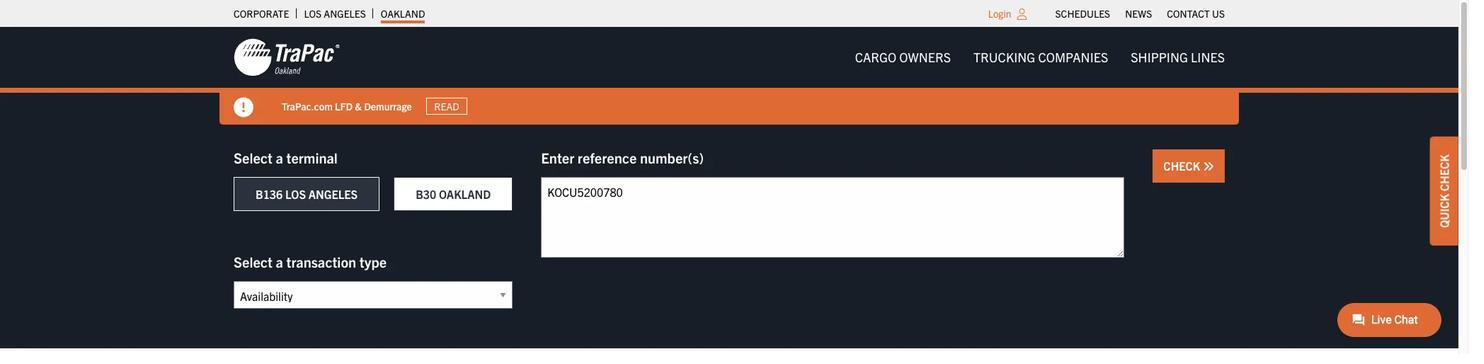 Task type: locate. For each thing, give the bounding box(es) containing it.
1 horizontal spatial solid image
[[1203, 161, 1214, 172]]

schedules link
[[1055, 4, 1110, 23]]

trucking companies link
[[962, 43, 1120, 72]]

a left terminal
[[276, 149, 283, 166]]

1 a from the top
[[276, 149, 283, 166]]

1 vertical spatial solid image
[[1203, 161, 1214, 172]]

news link
[[1125, 4, 1152, 23]]

menu bar down the light image at right top
[[844, 43, 1236, 72]]

oakland right b30
[[439, 187, 491, 201]]

solid image
[[234, 98, 253, 118], [1203, 161, 1214, 172]]

1 vertical spatial los
[[285, 187, 306, 201]]

select left transaction
[[234, 253, 273, 270]]

angeles
[[324, 7, 366, 20], [308, 187, 358, 201]]

read link
[[426, 98, 467, 115]]

login link
[[988, 7, 1012, 20]]

a for transaction
[[276, 253, 283, 270]]

1 vertical spatial a
[[276, 253, 283, 270]]

check button
[[1153, 149, 1225, 183]]

select for select a terminal
[[234, 149, 273, 166]]

cargo owners
[[855, 49, 951, 65]]

select up b136
[[234, 149, 273, 166]]

Enter reference number(s) text field
[[541, 177, 1125, 258]]

1 select from the top
[[234, 149, 273, 166]]

select
[[234, 149, 273, 166], [234, 253, 273, 270]]

menu bar up the shipping at the right of page
[[1048, 4, 1232, 23]]

b136
[[256, 187, 283, 201]]

lfd
[[335, 100, 353, 112]]

banner containing cargo owners
[[0, 27, 1469, 125]]

quick check
[[1437, 154, 1452, 228]]

select a transaction type
[[234, 253, 387, 270]]

oakland right los angeles
[[381, 7, 425, 20]]

trapac.com lfd & demurrage
[[282, 100, 412, 112]]

menu bar inside banner
[[844, 43, 1236, 72]]

news
[[1125, 7, 1152, 20]]

shipping
[[1131, 49, 1188, 65]]

number(s)
[[640, 149, 704, 166]]

1 vertical spatial menu bar
[[844, 43, 1236, 72]]

owners
[[899, 49, 951, 65]]

menu bar
[[1048, 4, 1232, 23], [844, 43, 1236, 72]]

banner
[[0, 27, 1469, 125]]

1 horizontal spatial oakland
[[439, 187, 491, 201]]

1 vertical spatial select
[[234, 253, 273, 270]]

menu bar containing cargo owners
[[844, 43, 1236, 72]]

los up oakland image
[[304, 7, 322, 20]]

a
[[276, 149, 283, 166], [276, 253, 283, 270]]

lines
[[1191, 49, 1225, 65]]

a for terminal
[[276, 149, 283, 166]]

1 horizontal spatial check
[[1437, 154, 1452, 191]]

menu bar containing schedules
[[1048, 4, 1232, 23]]

angeles left oakland link
[[324, 7, 366, 20]]

solid image inside 'check' button
[[1203, 161, 1214, 172]]

los
[[304, 7, 322, 20], [285, 187, 306, 201]]

oakland image
[[234, 38, 340, 77]]

2 a from the top
[[276, 253, 283, 270]]

0 horizontal spatial solid image
[[234, 98, 253, 118]]

0 horizontal spatial oakland
[[381, 7, 425, 20]]

corporate link
[[234, 4, 289, 23]]

oakland
[[381, 7, 425, 20], [439, 187, 491, 201]]

los right b136
[[285, 187, 306, 201]]

contact
[[1167, 7, 1210, 20]]

a left transaction
[[276, 253, 283, 270]]

type
[[360, 253, 387, 270]]

transaction
[[286, 253, 356, 270]]

trucking
[[974, 49, 1035, 65]]

contact us
[[1167, 7, 1225, 20]]

shipping lines link
[[1120, 43, 1236, 72]]

light image
[[1017, 8, 1027, 20]]

check
[[1437, 154, 1452, 191], [1164, 159, 1203, 173]]

2 select from the top
[[234, 253, 273, 270]]

0 vertical spatial a
[[276, 149, 283, 166]]

0 vertical spatial select
[[234, 149, 273, 166]]

0 horizontal spatial check
[[1164, 159, 1203, 173]]

0 vertical spatial angeles
[[324, 7, 366, 20]]

angeles down terminal
[[308, 187, 358, 201]]

0 vertical spatial solid image
[[234, 98, 253, 118]]

0 vertical spatial menu bar
[[1048, 4, 1232, 23]]

solid image inside banner
[[234, 98, 253, 118]]



Task type: describe. For each thing, give the bounding box(es) containing it.
trucking companies
[[974, 49, 1108, 65]]

corporate
[[234, 7, 289, 20]]

us
[[1212, 7, 1225, 20]]

enter reference number(s)
[[541, 149, 704, 166]]

b30
[[416, 187, 436, 201]]

1 vertical spatial angeles
[[308, 187, 358, 201]]

reference
[[578, 149, 637, 166]]

read
[[434, 100, 459, 113]]

login
[[988, 7, 1012, 20]]

contact us link
[[1167, 4, 1225, 23]]

quick check link
[[1430, 137, 1459, 246]]

0 vertical spatial oakland
[[381, 7, 425, 20]]

select a terminal
[[234, 149, 338, 166]]

0 vertical spatial los
[[304, 7, 322, 20]]

los angeles
[[304, 7, 366, 20]]

b30 oakland
[[416, 187, 491, 201]]

terminal
[[286, 149, 338, 166]]

select for select a transaction type
[[234, 253, 273, 270]]

cargo owners link
[[844, 43, 962, 72]]

demurrage
[[364, 100, 412, 112]]

check inside 'check' button
[[1164, 159, 1203, 173]]

companies
[[1038, 49, 1108, 65]]

&
[[355, 100, 362, 112]]

check inside quick check link
[[1437, 154, 1452, 191]]

quick
[[1437, 194, 1452, 228]]

schedules
[[1055, 7, 1110, 20]]

cargo
[[855, 49, 897, 65]]

shipping lines
[[1131, 49, 1225, 65]]

oakland link
[[381, 4, 425, 23]]

b136 los angeles
[[256, 187, 358, 201]]

los angeles link
[[304, 4, 366, 23]]

enter
[[541, 149, 574, 166]]

trapac.com
[[282, 100, 333, 112]]

1 vertical spatial oakland
[[439, 187, 491, 201]]



Task type: vqa. For each thing, say whether or not it's contained in the screenshot.
"Legal Terms & Privacy" link
no



